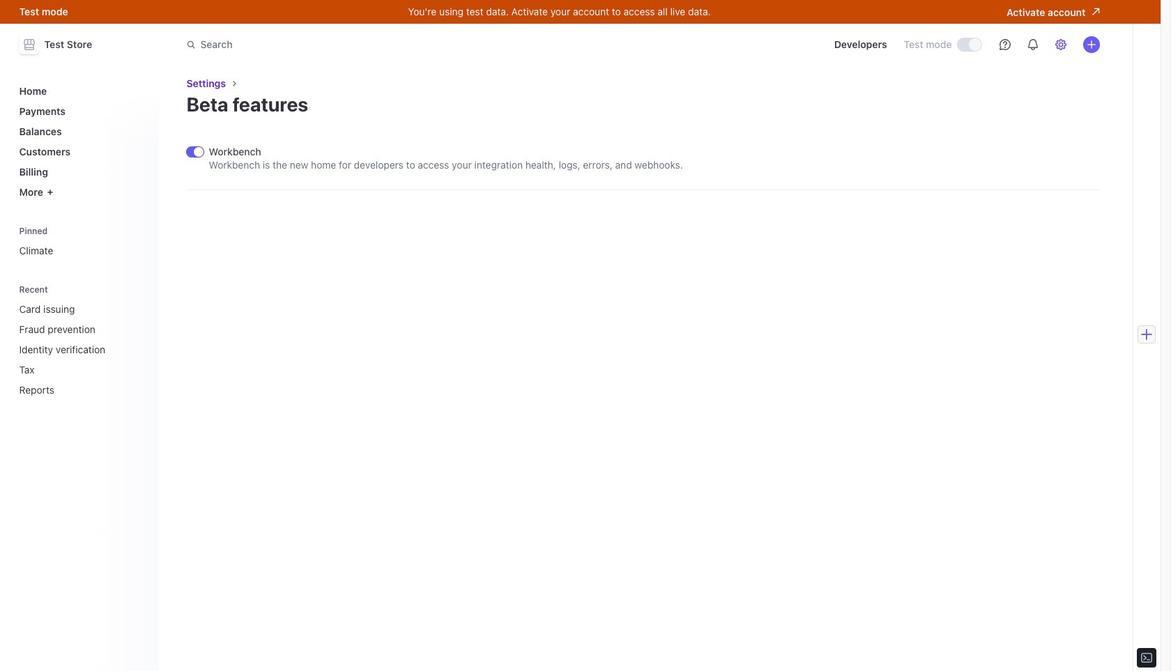 Task type: locate. For each thing, give the bounding box(es) containing it.
pinned element
[[14, 221, 150, 262]]

None search field
[[178, 32, 572, 58]]

recent element
[[14, 280, 150, 402], [14, 298, 150, 402]]

1 recent element from the top
[[14, 280, 150, 402]]

clear history image
[[136, 286, 145, 294]]

edit pins image
[[136, 227, 145, 235]]

settings image
[[1056, 39, 1067, 50]]

Search text field
[[178, 32, 572, 58]]

Test mode checkbox
[[958, 38, 982, 51]]



Task type: vqa. For each thing, say whether or not it's contained in the screenshot.
THE ADD in the Add another product button
no



Task type: describe. For each thing, give the bounding box(es) containing it.
core navigation links element
[[14, 80, 150, 204]]

help image
[[1000, 39, 1011, 50]]

notifications image
[[1028, 39, 1039, 50]]

2 recent element from the top
[[14, 298, 150, 402]]



